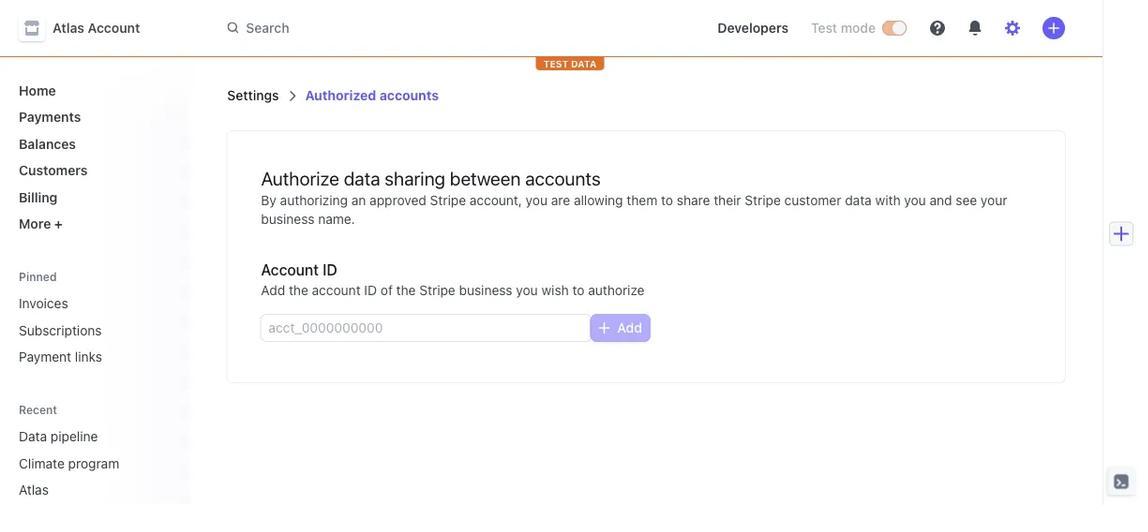 Task type: locate. For each thing, give the bounding box(es) containing it.
0 horizontal spatial data
[[344, 167, 380, 189]]

1 horizontal spatial atlas
[[53, 20, 84, 36]]

business
[[261, 212, 315, 227], [459, 283, 513, 298]]

home
[[19, 83, 56, 98]]

Search search field
[[216, 11, 688, 45]]

developers link
[[710, 13, 796, 43]]

pinned navigation links element
[[11, 269, 175, 372]]

test mode
[[811, 20, 876, 36]]

stripe up 'acct_0000000000' text box
[[420, 283, 456, 298]]

share
[[677, 193, 710, 208]]

you inside account id add the account id of the stripe business you wish to authorize
[[516, 283, 538, 298]]

0 horizontal spatial accounts
[[380, 88, 439, 103]]

your
[[981, 193, 1008, 208]]

billing link
[[11, 182, 175, 212]]

data left the with
[[845, 193, 872, 208]]

the
[[289, 283, 308, 298], [396, 283, 416, 298]]

1 vertical spatial atlas
[[19, 483, 49, 498]]

data
[[19, 429, 47, 445]]

balances
[[19, 136, 76, 151]]

1 vertical spatial account
[[261, 261, 319, 279]]

id up account
[[323, 261, 337, 279]]

invoices
[[19, 296, 68, 311]]

0 vertical spatial account
[[88, 20, 140, 36]]

to right them
[[661, 193, 673, 208]]

atlas
[[53, 20, 84, 36], [19, 483, 49, 498]]

authorizing
[[280, 193, 348, 208]]

stripe right their
[[745, 193, 781, 208]]

help image
[[931, 21, 946, 36]]

1 horizontal spatial account
[[261, 261, 319, 279]]

customers
[[19, 163, 88, 178]]

0 horizontal spatial the
[[289, 283, 308, 298]]

1 vertical spatial data
[[845, 193, 872, 208]]

settings link
[[227, 88, 279, 103]]

atlas for atlas account
[[53, 20, 84, 36]]

with
[[876, 193, 901, 208]]

add inside button
[[618, 320, 642, 336]]

0 horizontal spatial business
[[261, 212, 315, 227]]

business down by
[[261, 212, 315, 227]]

to right "wish"
[[573, 283, 585, 298]]

climate program
[[19, 456, 119, 471]]

atlas for atlas
[[19, 483, 49, 498]]

atlas down 'climate'
[[19, 483, 49, 498]]

1 vertical spatial accounts
[[525, 167, 601, 189]]

stripe
[[430, 193, 466, 208], [745, 193, 781, 208], [420, 283, 456, 298]]

core navigation links element
[[11, 75, 175, 239]]

notifications image
[[968, 21, 983, 36]]

recent element
[[0, 422, 190, 506]]

0 horizontal spatial atlas
[[19, 483, 49, 498]]

approved
[[370, 193, 427, 208]]

pinned
[[19, 270, 57, 284]]

1 the from the left
[[289, 283, 308, 298]]

1 vertical spatial to
[[573, 283, 585, 298]]

atlas inside recent element
[[19, 483, 49, 498]]

id left of
[[364, 283, 377, 298]]

an
[[352, 193, 366, 208]]

0 horizontal spatial to
[[573, 283, 585, 298]]

1 horizontal spatial id
[[364, 283, 377, 298]]

1 horizontal spatial data
[[845, 193, 872, 208]]

stripe down sharing
[[430, 193, 466, 208]]

recent
[[19, 404, 57, 417]]

authorized
[[305, 88, 376, 103]]

account up the home link
[[88, 20, 140, 36]]

you left "wish"
[[516, 283, 538, 298]]

program
[[68, 456, 119, 471]]

svg image
[[599, 323, 610, 334]]

add left account
[[261, 283, 285, 298]]

data up an
[[344, 167, 380, 189]]

1 vertical spatial add
[[618, 320, 642, 336]]

account
[[88, 20, 140, 36], [261, 261, 319, 279]]

atlas account
[[53, 20, 140, 36]]

1 horizontal spatial business
[[459, 283, 513, 298]]

the left account
[[289, 283, 308, 298]]

you left the are
[[526, 193, 548, 208]]

authorized accounts
[[305, 88, 439, 103]]

add right the 'svg' image
[[618, 320, 642, 336]]

account,
[[470, 193, 522, 208]]

accounts right the authorized
[[380, 88, 439, 103]]

payment
[[19, 349, 71, 365]]

payment links
[[19, 349, 102, 365]]

1 horizontal spatial add
[[618, 320, 642, 336]]

name.
[[318, 212, 355, 227]]

subscriptions
[[19, 323, 102, 338]]

add
[[261, 283, 285, 298], [618, 320, 642, 336]]

0 horizontal spatial account
[[88, 20, 140, 36]]

0 vertical spatial accounts
[[380, 88, 439, 103]]

more
[[19, 216, 51, 232]]

0 horizontal spatial add
[[261, 283, 285, 298]]

1 vertical spatial business
[[459, 283, 513, 298]]

the right of
[[396, 283, 416, 298]]

pipeline
[[51, 429, 98, 445]]

between
[[450, 167, 521, 189]]

accounts up the are
[[525, 167, 601, 189]]

climate
[[19, 456, 65, 471]]

0 vertical spatial business
[[261, 212, 315, 227]]

0 vertical spatial atlas
[[53, 20, 84, 36]]

accounts
[[380, 88, 439, 103], [525, 167, 601, 189]]

0 vertical spatial add
[[261, 283, 285, 298]]

invoices link
[[11, 288, 175, 319]]

atlas inside button
[[53, 20, 84, 36]]

1 horizontal spatial the
[[396, 283, 416, 298]]

add button
[[591, 315, 650, 341]]

1 horizontal spatial accounts
[[525, 167, 601, 189]]

data pipeline
[[19, 429, 98, 445]]

0 vertical spatial id
[[323, 261, 337, 279]]

account up account
[[261, 261, 319, 279]]

to inside account id add the account id of the stripe business you wish to authorize
[[573, 283, 585, 298]]

id
[[323, 261, 337, 279], [364, 283, 377, 298]]

0 horizontal spatial id
[[323, 261, 337, 279]]

authorize
[[588, 283, 645, 298]]

atlas up the home link
[[53, 20, 84, 36]]

you
[[526, 193, 548, 208], [905, 193, 926, 208], [516, 283, 538, 298]]

account id add the account id of the stripe business you wish to authorize
[[261, 261, 645, 298]]

to
[[661, 193, 673, 208], [573, 283, 585, 298]]

data
[[344, 167, 380, 189], [845, 193, 872, 208]]

wish
[[542, 283, 569, 298]]

business left "wish"
[[459, 283, 513, 298]]

0 vertical spatial to
[[661, 193, 673, 208]]

1 vertical spatial id
[[364, 283, 377, 298]]

1 horizontal spatial to
[[661, 193, 673, 208]]

customers link
[[11, 155, 175, 186]]



Task type: describe. For each thing, give the bounding box(es) containing it.
payments link
[[11, 102, 175, 132]]

mode
[[841, 20, 876, 36]]

acct_0000000000 text field
[[261, 315, 591, 341]]

climate program link
[[11, 448, 149, 479]]

to inside authorize data sharing between accounts by authorizing an approved stripe account, you are allowing them to share their stripe customer data with you and see your business name.
[[661, 193, 673, 208]]

authorize
[[261, 167, 339, 189]]

account inside button
[[88, 20, 140, 36]]

billing
[[19, 189, 58, 205]]

their
[[714, 193, 742, 208]]

2 the from the left
[[396, 283, 416, 298]]

pinned element
[[11, 288, 175, 372]]

settings
[[227, 88, 279, 103]]

recent navigation links element
[[0, 402, 190, 506]]

+
[[54, 216, 63, 232]]

allowing
[[574, 193, 623, 208]]

by
[[261, 193, 277, 208]]

test
[[544, 58, 569, 69]]

data
[[571, 58, 597, 69]]

see
[[956, 193, 978, 208]]

test
[[811, 20, 838, 36]]

home link
[[11, 75, 175, 106]]

you left and
[[905, 193, 926, 208]]

payments
[[19, 109, 81, 125]]

business inside account id add the account id of the stripe business you wish to authorize
[[459, 283, 513, 298]]

atlas link
[[11, 475, 149, 506]]

stripe inside account id add the account id of the stripe business you wish to authorize
[[420, 283, 456, 298]]

of
[[381, 283, 393, 298]]

developers
[[718, 20, 789, 36]]

data pipeline link
[[11, 422, 149, 452]]

links
[[75, 349, 102, 365]]

0 vertical spatial data
[[344, 167, 380, 189]]

settings image
[[1006, 21, 1021, 36]]

and
[[930, 193, 953, 208]]

account
[[312, 283, 361, 298]]

atlas account button
[[19, 15, 159, 41]]

authorize data sharing between accounts by authorizing an approved stripe account, you are allowing them to share their stripe customer data with you and see your business name.
[[261, 167, 1008, 227]]

Search text field
[[216, 11, 688, 45]]

subscriptions link
[[11, 315, 175, 346]]

are
[[551, 193, 570, 208]]

payment links link
[[11, 342, 175, 372]]

customer
[[785, 193, 842, 208]]

add inside account id add the account id of the stripe business you wish to authorize
[[261, 283, 285, 298]]

more +
[[19, 216, 63, 232]]

test data
[[544, 58, 597, 69]]

accounts inside authorize data sharing between accounts by authorizing an approved stripe account, you are allowing them to share their stripe customer data with you and see your business name.
[[525, 167, 601, 189]]

business inside authorize data sharing between accounts by authorizing an approved stripe account, you are allowing them to share their stripe customer data with you and see your business name.
[[261, 212, 315, 227]]

balances link
[[11, 129, 175, 159]]

account inside account id add the account id of the stripe business you wish to authorize
[[261, 261, 319, 279]]

them
[[627, 193, 658, 208]]

sharing
[[385, 167, 446, 189]]

search
[[246, 20, 289, 35]]



Task type: vqa. For each thing, say whether or not it's contained in the screenshot.
Notifications icon
yes



